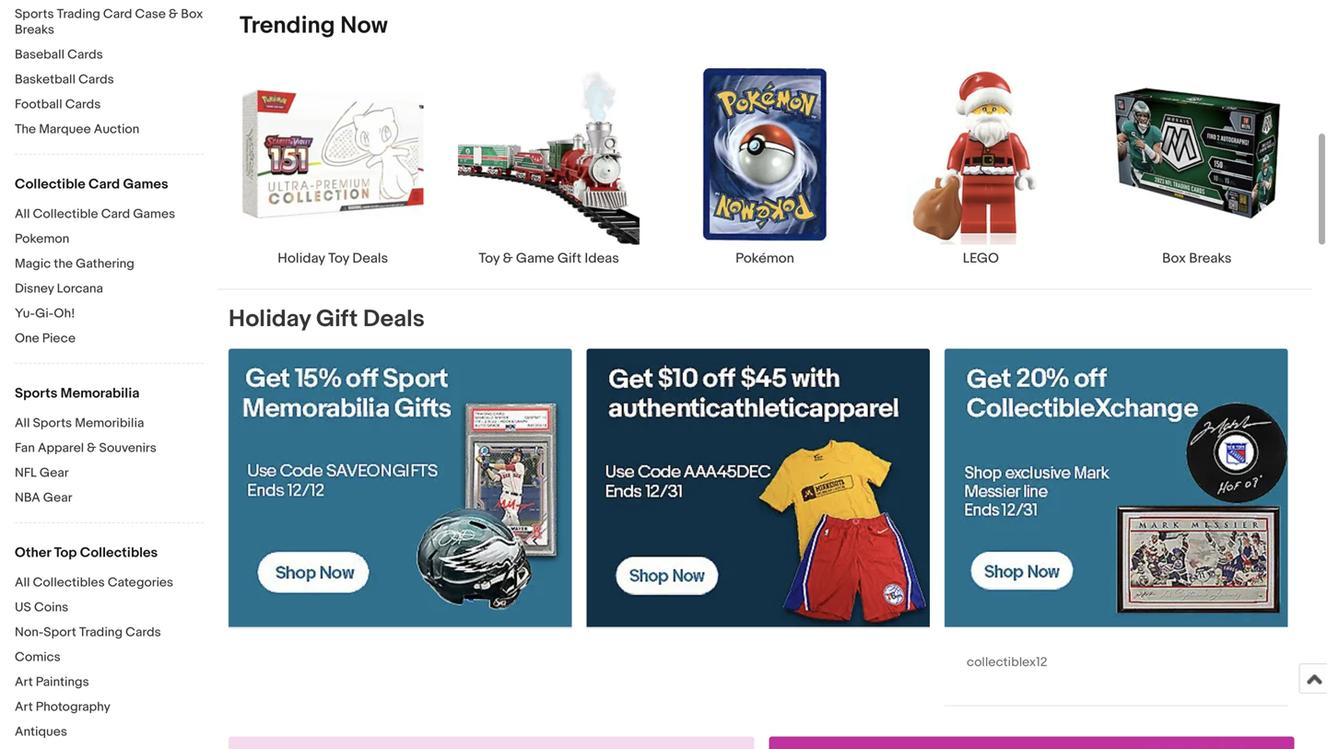 Task type: locate. For each thing, give the bounding box(es) containing it.
0 vertical spatial trading
[[57, 6, 100, 22]]

trading inside sports trading card case & box breaks baseball cards basketball cards football cards the marquee auction
[[57, 6, 100, 22]]

gear down apparel
[[40, 466, 69, 481]]

2 vertical spatial &
[[87, 441, 96, 456]]

0 horizontal spatial breaks
[[15, 22, 54, 38]]

sports up apparel
[[33, 416, 72, 432]]

art down comics at the left
[[15, 675, 33, 691]]

baseball cards link
[[15, 47, 204, 65]]

2 art from the top
[[15, 700, 33, 716]]

card up all collectible card games link at the top of page
[[89, 176, 120, 193]]

sports inside all sports memoribilia fan apparel & souvenirs nfl gear nba gear
[[33, 416, 72, 432]]

comics
[[15, 650, 61, 666]]

deals up holiday gift deals
[[353, 250, 388, 267]]

now
[[340, 11, 388, 40]]

gear
[[40, 466, 69, 481], [43, 491, 72, 506]]

trading inside all collectibles categories us coins non-sport trading cards comics art paintings art photography antiques
[[79, 625, 123, 641]]

1 horizontal spatial toy
[[479, 250, 500, 267]]

pokémon link
[[657, 62, 873, 267]]

holiday
[[278, 250, 325, 267], [229, 305, 311, 334]]

holiday inside holiday toy deals link
[[278, 250, 325, 267]]

toy left game
[[479, 250, 500, 267]]

0 vertical spatial games
[[123, 176, 168, 193]]

cards
[[67, 47, 103, 63], [78, 72, 114, 88], [65, 97, 101, 112], [126, 625, 161, 641]]

sports up 'baseball'
[[15, 6, 54, 22]]

collectiblex12 link
[[945, 349, 1289, 706]]

gift down holiday toy deals
[[316, 305, 358, 334]]

fan
[[15, 441, 35, 456]]

sports inside sports trading card case & box breaks baseball cards basketball cards football cards the marquee auction
[[15, 6, 54, 22]]

0 vertical spatial box
[[181, 6, 203, 22]]

lego
[[963, 250, 999, 267]]

2 vertical spatial all
[[15, 575, 30, 591]]

nba gear link
[[15, 491, 204, 508]]

gift left the ideas on the top of the page
[[558, 250, 582, 267]]

pokemon link
[[15, 231, 204, 249]]

trading
[[57, 6, 100, 22], [79, 625, 123, 641]]

0 vertical spatial gear
[[40, 466, 69, 481]]

sports trading card case & box breaks baseball cards basketball cards football cards the marquee auction
[[15, 6, 203, 137]]

piece
[[42, 331, 76, 347]]

football cards link
[[15, 97, 204, 114]]

coins
[[34, 600, 68, 616]]

1 all from the top
[[15, 207, 30, 222]]

box breaks link
[[1090, 62, 1306, 267]]

& inside the toy & game gift ideas link
[[503, 250, 513, 267]]

collectible
[[15, 176, 85, 193], [33, 207, 98, 222]]

collectiblex12 text field
[[945, 349, 1289, 706]]

lego link
[[873, 62, 1090, 267]]

2 horizontal spatial &
[[503, 250, 513, 267]]

game
[[516, 250, 555, 267]]

the
[[54, 256, 73, 272]]

sports for sports trading card case & box breaks baseball cards basketball cards football cards the marquee auction
[[15, 6, 54, 22]]

art up the antiques
[[15, 700, 33, 716]]

cards up basketball cards link
[[67, 47, 103, 63]]

None text field
[[587, 349, 930, 628], [229, 737, 755, 750], [229, 737, 755, 750]]

box breaks
[[1163, 250, 1232, 267]]

1 vertical spatial trading
[[79, 625, 123, 641]]

us
[[15, 600, 31, 616]]

all inside all collectibles categories us coins non-sport trading cards comics art paintings art photography antiques
[[15, 575, 30, 591]]

1 horizontal spatial breaks
[[1190, 250, 1232, 267]]

gift
[[558, 250, 582, 267], [316, 305, 358, 334]]

one piece link
[[15, 331, 204, 349]]

1 vertical spatial gift
[[316, 305, 358, 334]]

categories
[[108, 575, 173, 591]]

auction
[[94, 122, 140, 137]]

1 horizontal spatial &
[[169, 6, 178, 22]]

magic the gathering link
[[15, 256, 204, 274]]

trading down us coins link
[[79, 625, 123, 641]]

list
[[218, 62, 1313, 289]]

art photography link
[[15, 700, 204, 717]]

2 all from the top
[[15, 416, 30, 432]]

2 toy from the left
[[479, 250, 500, 267]]

holiday down holiday toy deals
[[229, 305, 311, 334]]

all inside all sports memoribilia fan apparel & souvenirs nfl gear nba gear
[[15, 416, 30, 432]]

0 horizontal spatial &
[[87, 441, 96, 456]]

memoribilia
[[75, 416, 144, 432]]

1 vertical spatial deals
[[363, 305, 425, 334]]

1 vertical spatial collectible
[[33, 207, 98, 222]]

magic
[[15, 256, 51, 272]]

1 vertical spatial &
[[503, 250, 513, 267]]

0 vertical spatial &
[[169, 6, 178, 22]]

art
[[15, 675, 33, 691], [15, 700, 33, 716]]

1 vertical spatial art
[[15, 700, 33, 716]]

the marquee auction link
[[15, 122, 204, 139]]

breaks
[[15, 22, 54, 38], [1190, 250, 1232, 267]]

None text field
[[229, 349, 572, 628], [769, 737, 1295, 750], [769, 737, 1295, 750]]

the
[[15, 122, 36, 137]]

collectiblex12 image
[[945, 349, 1289, 627]]

cards down us coins link
[[126, 625, 161, 641]]

baseball
[[15, 47, 65, 63]]

games
[[123, 176, 168, 193], [133, 207, 175, 222]]

&
[[169, 6, 178, 22], [503, 250, 513, 267], [87, 441, 96, 456]]

card inside sports trading card case & box breaks baseball cards basketball cards football cards the marquee auction
[[103, 6, 132, 22]]

toy
[[328, 250, 349, 267], [479, 250, 500, 267]]

deals
[[353, 250, 388, 267], [363, 305, 425, 334]]

1 horizontal spatial gift
[[558, 250, 582, 267]]

all up fan
[[15, 416, 30, 432]]

1 vertical spatial sports
[[15, 385, 57, 402]]

card left case
[[103, 6, 132, 22]]

all up pokemon
[[15, 207, 30, 222]]

deals for holiday gift deals
[[363, 305, 425, 334]]

deals down holiday toy deals
[[363, 305, 425, 334]]

nba
[[15, 491, 40, 506]]

case
[[135, 6, 166, 22]]

games up all collectible card games link at the top of page
[[123, 176, 168, 193]]

games inside all collectible card games pokemon magic the gathering disney lorcana yu-gi-oh! one piece
[[133, 207, 175, 222]]

card for collectible
[[101, 207, 130, 222]]

oh!
[[54, 306, 75, 322]]

games up pokemon link in the left of the page
[[133, 207, 175, 222]]

deals inside list
[[353, 250, 388, 267]]

& down all sports memoribilia link
[[87, 441, 96, 456]]

collectibles down top
[[33, 575, 105, 591]]

sports down one
[[15, 385, 57, 402]]

3 all from the top
[[15, 575, 30, 591]]

0 vertical spatial holiday
[[278, 250, 325, 267]]

gi-
[[35, 306, 54, 322]]

0 vertical spatial card
[[103, 6, 132, 22]]

gathering
[[76, 256, 134, 272]]

box inside sports trading card case & box breaks baseball cards basketball cards football cards the marquee auction
[[181, 6, 203, 22]]

comics link
[[15, 650, 204, 668]]

memorabilia
[[61, 385, 140, 402]]

photography
[[36, 700, 111, 716]]

gear right nba
[[43, 491, 72, 506]]

card up pokemon link in the left of the page
[[101, 207, 130, 222]]

collectibles up all collectibles categories link
[[80, 545, 158, 562]]

& left game
[[503, 250, 513, 267]]

none text field sport memorabillia
[[229, 349, 572, 628]]

0 horizontal spatial toy
[[328, 250, 349, 267]]

0 vertical spatial all
[[15, 207, 30, 222]]

collectibles
[[80, 545, 158, 562], [33, 575, 105, 591]]

1 vertical spatial all
[[15, 416, 30, 432]]

holiday for holiday toy deals
[[278, 250, 325, 267]]

other top collectibles
[[15, 545, 158, 562]]

2 vertical spatial card
[[101, 207, 130, 222]]

collectible inside all collectible card games pokemon magic the gathering disney lorcana yu-gi-oh! one piece
[[33, 207, 98, 222]]

& right case
[[169, 6, 178, 22]]

card
[[103, 6, 132, 22], [89, 176, 120, 193], [101, 207, 130, 222]]

0 vertical spatial gift
[[558, 250, 582, 267]]

all
[[15, 207, 30, 222], [15, 416, 30, 432], [15, 575, 30, 591]]

0 vertical spatial collectibles
[[80, 545, 158, 562]]

holiday toy deals link
[[225, 62, 441, 267]]

& inside sports trading card case & box breaks baseball cards basketball cards football cards the marquee auction
[[169, 6, 178, 22]]

holiday toy deals
[[278, 250, 388, 267]]

0 vertical spatial deals
[[353, 250, 388, 267]]

1 horizontal spatial box
[[1163, 250, 1187, 267]]

1 vertical spatial breaks
[[1190, 250, 1232, 267]]

0 vertical spatial art
[[15, 675, 33, 691]]

yu-
[[15, 306, 35, 322]]

all up us
[[15, 575, 30, 591]]

sports
[[15, 6, 54, 22], [15, 385, 57, 402], [33, 416, 72, 432]]

1 vertical spatial card
[[89, 176, 120, 193]]

sports trading card case & box breaks link
[[15, 6, 204, 40]]

0 horizontal spatial box
[[181, 6, 203, 22]]

sport memorabillia image
[[229, 349, 572, 627]]

all sports memoribilia fan apparel & souvenirs nfl gear nba gear
[[15, 416, 157, 506]]

0 vertical spatial sports
[[15, 6, 54, 22]]

card inside all collectible card games pokemon magic the gathering disney lorcana yu-gi-oh! one piece
[[101, 207, 130, 222]]

trading up baseball cards link
[[57, 6, 100, 22]]

2 vertical spatial sports
[[33, 416, 72, 432]]

0 vertical spatial breaks
[[15, 22, 54, 38]]

all inside all collectible card games pokemon magic the gathering disney lorcana yu-gi-oh! one piece
[[15, 207, 30, 222]]

1 vertical spatial holiday
[[229, 305, 311, 334]]

holiday up holiday gift deals
[[278, 250, 325, 267]]

all for all collectibles categories us coins non-sport trading cards comics art paintings art photography antiques
[[15, 575, 30, 591]]

toy up holiday gift deals
[[328, 250, 349, 267]]

1 vertical spatial games
[[133, 207, 175, 222]]

1 vertical spatial collectibles
[[33, 575, 105, 591]]

box
[[181, 6, 203, 22], [1163, 250, 1187, 267]]



Task type: vqa. For each thing, say whether or not it's contained in the screenshot.
'Game'
yes



Task type: describe. For each thing, give the bounding box(es) containing it.
sports memorabilia
[[15, 385, 140, 402]]

cards inside all collectibles categories us coins non-sport trading cards comics art paintings art photography antiques
[[126, 625, 161, 641]]

art paintings link
[[15, 675, 204, 692]]

antiques link
[[15, 725, 204, 742]]

collectibles inside all collectibles categories us coins non-sport trading cards comics art paintings art photography antiques
[[33, 575, 105, 591]]

other
[[15, 545, 51, 562]]

1 vertical spatial box
[[1163, 250, 1187, 267]]

non-
[[15, 625, 44, 641]]

non-sport trading cards link
[[15, 625, 204, 643]]

& inside all sports memoribilia fan apparel & souvenirs nfl gear nba gear
[[87, 441, 96, 456]]

pokemon
[[15, 231, 69, 247]]

cards down baseball cards link
[[78, 72, 114, 88]]

holiday for holiday gift deals
[[229, 305, 311, 334]]

trending
[[240, 11, 335, 40]]

collectiblex12
[[967, 655, 1048, 671]]

1 toy from the left
[[328, 250, 349, 267]]

nfl gear link
[[15, 466, 204, 483]]

gift inside list
[[558, 250, 582, 267]]

all for all sports memoribilia fan apparel & souvenirs nfl gear nba gear
[[15, 416, 30, 432]]

toy & game gift ideas
[[479, 250, 619, 267]]

basketball
[[15, 72, 76, 88]]

disney
[[15, 281, 54, 297]]

holiday gift deals
[[229, 305, 425, 334]]

1 vertical spatial gear
[[43, 491, 72, 506]]

all sports memoribilia link
[[15, 416, 204, 433]]

yu-gi-oh! link
[[15, 306, 204, 324]]

all collectible card games pokemon magic the gathering disney lorcana yu-gi-oh! one piece
[[15, 207, 175, 347]]

sport
[[44, 625, 76, 641]]

trending now
[[240, 11, 388, 40]]

toy & game gift ideas link
[[441, 62, 657, 267]]

souvenirs
[[99, 441, 157, 456]]

pokémon
[[736, 250, 795, 267]]

football
[[15, 97, 62, 112]]

paintings
[[36, 675, 89, 691]]

deals for holiday toy deals
[[353, 250, 388, 267]]

all collectibles categories us coins non-sport trading cards comics art paintings art photography antiques
[[15, 575, 173, 740]]

0 vertical spatial collectible
[[15, 176, 85, 193]]

1 art from the top
[[15, 675, 33, 691]]

collectible card games
[[15, 176, 168, 193]]

card for trading
[[103, 6, 132, 22]]

basketball cards link
[[15, 72, 204, 89]]

apparel
[[38, 441, 84, 456]]

fan apparel & souvenirs link
[[15, 441, 204, 458]]

all collectibles categories link
[[15, 575, 204, 593]]

0 horizontal spatial gift
[[316, 305, 358, 334]]

cards up marquee
[[65, 97, 101, 112]]

ideas
[[585, 250, 619, 267]]

us coins link
[[15, 600, 204, 618]]

breaks inside sports trading card case & box breaks baseball cards basketball cards football cards the marquee auction
[[15, 22, 54, 38]]

nfl
[[15, 466, 37, 481]]

all collectible card games link
[[15, 207, 204, 224]]

one
[[15, 331, 39, 347]]

sports for sports memorabilia
[[15, 385, 57, 402]]

list containing holiday toy deals
[[218, 62, 1313, 289]]

disney lorcana link
[[15, 281, 204, 299]]

none text field "authenticathleticapparel"
[[587, 349, 930, 628]]

all for all collectible card games pokemon magic the gathering disney lorcana yu-gi-oh! one piece
[[15, 207, 30, 222]]

marquee
[[39, 122, 91, 137]]

authenticathleticapparel image
[[587, 349, 930, 627]]

top
[[54, 545, 77, 562]]

antiques
[[15, 725, 67, 740]]

lorcana
[[57, 281, 103, 297]]



